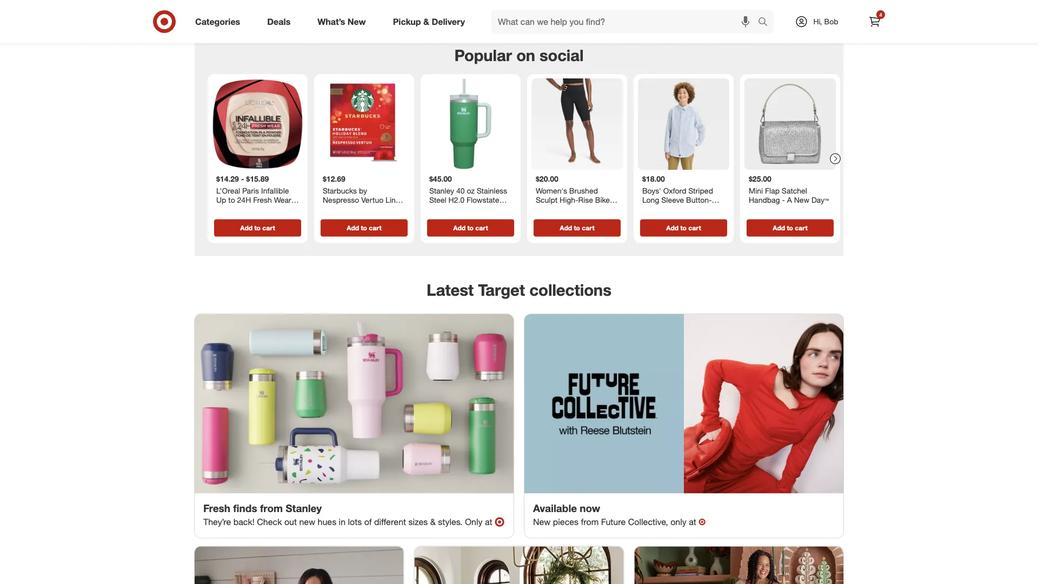 Task type: vqa. For each thing, say whether or not it's contained in the screenshot.
Eucalyptus
no



Task type: locate. For each thing, give the bounding box(es) containing it.
0 horizontal spatial &
[[320, 0, 325, 7]]

0 vertical spatial on
[[577, 0, 587, 7]]

at left the ◎
[[485, 517, 492, 527]]

popular
[[455, 46, 512, 65]]

2 cart from the left
[[369, 224, 382, 232]]

1 at from the left
[[485, 517, 492, 527]]

to
[[475, 0, 483, 7], [725, 0, 733, 7], [254, 224, 261, 232], [361, 224, 367, 232], [467, 224, 474, 232], [574, 224, 580, 232], [681, 224, 687, 232], [787, 224, 793, 232]]

6 add from the left
[[773, 224, 785, 232]]

1 add to cart from the left
[[240, 224, 275, 232]]

-
[[241, 174, 244, 184], [782, 195, 785, 205], [682, 205, 685, 214]]

available now new pieces from future collective, only at ¬
[[533, 502, 706, 527]]

1 horizontal spatial you
[[687, 0, 701, 7]]

pickup & delivery
[[393, 16, 465, 27]]

new right a
[[794, 195, 810, 205]]

- inside $25.00 mini flap satchel handbag - a new day™
[[782, 195, 785, 205]]

to inside say "thanks" to the people you depend on year- round.
[[475, 0, 483, 7]]

1 add from the left
[[240, 224, 253, 232]]

crack
[[203, 7, 224, 17]]

¬
[[699, 517, 706, 527]]

future
[[601, 517, 626, 527]]

whole
[[234, 0, 257, 7]]

on inside carousel region
[[517, 46, 535, 65]]

add for $20.00
[[560, 224, 572, 232]]

available
[[533, 502, 577, 514]]

6 add to cart from the left
[[773, 224, 808, 232]]

0 horizontal spatial on
[[517, 46, 535, 65]]

from inside available now new pieces from future collective, only at ¬
[[581, 517, 599, 527]]

cart
[[262, 224, 275, 232], [369, 224, 382, 232], [476, 224, 488, 232], [582, 224, 595, 232], [689, 224, 701, 232], [795, 224, 808, 232]]

bob
[[825, 17, 839, 26]]

2 add to cart button from the left
[[321, 219, 408, 237]]

new down available
[[533, 517, 551, 527]]

0 horizontal spatial you
[[529, 0, 543, 7]]

1 vertical spatial new
[[794, 195, 810, 205]]

add to cart button for $45.00
[[427, 219, 514, 237]]

1 horizontal spatial at
[[689, 517, 696, 527]]

2 vertical spatial new
[[533, 517, 551, 527]]

- left $15.89
[[241, 174, 244, 184]]

4 add to cart from the left
[[560, 224, 595, 232]]

1 horizontal spatial &
[[423, 16, 429, 27]]

from up "check"
[[260, 502, 283, 514]]

2 horizontal spatial &
[[430, 517, 436, 527]]

$45.00 link
[[425, 78, 516, 217]]

add to cart button for $12.69
[[321, 219, 408, 237]]

new
[[299, 517, 315, 527]]

mini flap satchel handbag - a new day™ image
[[745, 78, 836, 170]]

4 cart from the left
[[582, 224, 595, 232]]

4 link
[[863, 10, 887, 34]]

3 add to cart button from the left
[[427, 219, 514, 237]]

case.
[[242, 7, 262, 17]]

new down who
[[348, 16, 366, 27]]

getaway.
[[643, 7, 677, 17]]

add
[[240, 224, 253, 232], [347, 224, 359, 232], [453, 224, 466, 232], [560, 224, 572, 232], [666, 224, 679, 232], [773, 224, 785, 232]]

&
[[320, 0, 325, 7], [423, 16, 429, 27], [430, 517, 436, 527]]

4 add to cart button from the left
[[534, 219, 621, 237]]

cart for $14.29 - $15.89
[[262, 224, 275, 232]]

everything
[[643, 0, 684, 7]]

add to cart
[[240, 224, 275, 232], [347, 224, 382, 232], [453, 224, 488, 232], [560, 224, 595, 232], [666, 224, 701, 232], [773, 224, 808, 232]]

0 vertical spatial &
[[320, 0, 325, 7]]

add to cart for $14.29 - $15.89
[[240, 224, 275, 232]]

- inside '$18.00 boys' oxford striped long sleeve button- down shirt - art class™'
[[682, 205, 685, 214]]

latest
[[427, 280, 474, 299]]

you
[[529, 0, 543, 7], [687, 0, 701, 7]]

& left see
[[320, 0, 325, 7]]

cart for $20.00
[[582, 224, 595, 232]]

at left ¬
[[689, 517, 696, 527]]

◎
[[495, 517, 505, 527]]

0 vertical spatial from
[[260, 502, 283, 514]]

2 horizontal spatial new
[[794, 195, 810, 205]]

at inside available now new pieces from future collective, only at ¬
[[689, 517, 696, 527]]

together
[[285, 0, 318, 7]]

you right people
[[529, 0, 543, 7]]

add to cart button
[[214, 219, 301, 237], [321, 219, 408, 237], [427, 219, 514, 237], [534, 219, 621, 237], [640, 219, 727, 237], [747, 219, 834, 237]]

1 vertical spatial &
[[423, 16, 429, 27]]

popular on social
[[455, 46, 584, 65]]

make
[[735, 0, 756, 7]]

& right 'sizes'
[[430, 517, 436, 527]]

0 horizontal spatial new
[[348, 16, 366, 27]]

class™
[[699, 205, 720, 214]]

the down whole
[[227, 7, 239, 17]]

to for $12.69
[[361, 224, 367, 232]]

- left a
[[782, 195, 785, 205]]

collections
[[530, 280, 612, 299]]

2 at from the left
[[689, 517, 696, 527]]

6 cart from the left
[[795, 224, 808, 232]]

0 horizontal spatial at
[[485, 517, 492, 527]]

3 cart from the left
[[476, 224, 488, 232]]

1 vertical spatial on
[[517, 46, 535, 65]]

what's new link
[[308, 10, 379, 34]]

$18.00
[[642, 174, 665, 184]]

get the whole group together & see who can crack the case.
[[203, 0, 377, 17]]

add for $12.69
[[347, 224, 359, 232]]

1 add to cart button from the left
[[214, 219, 301, 237]]

2 add from the left
[[347, 224, 359, 232]]

you left "need"
[[687, 0, 701, 7]]

4
[[879, 11, 883, 18]]

1 cart from the left
[[262, 224, 275, 232]]

on inside say "thanks" to the people you depend on year- round.
[[577, 0, 587, 7]]

add to cart for $12.69
[[347, 224, 382, 232]]

check
[[257, 517, 282, 527]]

0 horizontal spatial -
[[241, 174, 244, 184]]

3 add from the left
[[453, 224, 466, 232]]

1 horizontal spatial new
[[533, 517, 551, 527]]

1 vertical spatial from
[[581, 517, 599, 527]]

- left art
[[682, 205, 685, 214]]

1 you from the left
[[529, 0, 543, 7]]

the left people
[[485, 0, 497, 7]]

0 horizontal spatial from
[[260, 502, 283, 514]]

they're
[[203, 517, 231, 527]]

women's brushed sculpt high-rise bike shorts 10" - all in motion™ image
[[532, 78, 623, 170]]

to for $18.00
[[681, 224, 687, 232]]

new inside $25.00 mini flap satchel handbag - a new day™
[[794, 195, 810, 205]]

future collective with reese blutstein image
[[525, 314, 844, 494]]

add to cart button for $14.29 - $15.89
[[214, 219, 301, 237]]

finds
[[233, 502, 257, 514]]

1 horizontal spatial from
[[581, 517, 599, 527]]

what's
[[318, 16, 345, 27]]

2 vertical spatial &
[[430, 517, 436, 527]]

from inside fresh finds from stanley they're back! check out new hues in lots of different sizes & styles. only at ◎
[[260, 502, 283, 514]]

on left social
[[517, 46, 535, 65]]

0 vertical spatial new
[[348, 16, 366, 27]]

you inside say "thanks" to the people you depend on year- round.
[[529, 0, 543, 7]]

l'oreal paris infallible up to 24h fresh wear foundation in a powder - 0.31oz image
[[212, 78, 303, 170]]

$14.29 - $15.89
[[216, 174, 269, 184]]

art
[[687, 205, 697, 214]]

5 cart from the left
[[689, 224, 701, 232]]

year-
[[590, 0, 609, 7]]

see
[[328, 0, 342, 7]]

4 add from the left
[[560, 224, 572, 232]]

on
[[577, 0, 587, 7], [517, 46, 535, 65]]

you inside "everything you need to make your home a festive getaway."
[[687, 0, 701, 7]]

& inside get the whole group together & see who can crack the case.
[[320, 0, 325, 7]]

2 you from the left
[[687, 0, 701, 7]]

the
[[220, 0, 232, 7], [485, 0, 497, 7], [227, 7, 239, 17]]

from
[[260, 502, 283, 514], [581, 517, 599, 527]]

$18.00 boys' oxford striped long sleeve button- down shirt - art class™
[[642, 174, 720, 214]]

- inside $14.29 - $15.89 link
[[241, 174, 244, 184]]

need
[[703, 0, 723, 7]]

group
[[260, 0, 283, 7]]

get
[[203, 0, 217, 7]]

2 add to cart from the left
[[347, 224, 382, 232]]

1 horizontal spatial on
[[577, 0, 587, 7]]

& down say
[[423, 16, 429, 27]]

from down "now" at the right bottom of page
[[581, 517, 599, 527]]

3 add to cart from the left
[[453, 224, 488, 232]]

day™
[[812, 195, 829, 205]]

new
[[348, 16, 366, 27], [794, 195, 810, 205], [533, 517, 551, 527]]

delivery
[[432, 16, 465, 27]]

on left year-
[[577, 0, 587, 7]]

1 horizontal spatial -
[[682, 205, 685, 214]]

2 horizontal spatial -
[[782, 195, 785, 205]]

a
[[802, 0, 807, 7]]

pieces
[[553, 517, 579, 527]]



Task type: describe. For each thing, give the bounding box(es) containing it.
can
[[363, 0, 377, 7]]

6 add to cart button from the left
[[747, 219, 834, 237]]

back!
[[233, 517, 255, 527]]

add to cart button for $20.00
[[534, 219, 621, 237]]

only
[[465, 517, 483, 527]]

to for $14.29 - $15.89
[[254, 224, 261, 232]]

deals link
[[258, 10, 304, 34]]

add to cart for $20.00
[[560, 224, 595, 232]]

new inside what's new link
[[348, 16, 366, 27]]

get the whole group together & see who can crack the case. link
[[195, 0, 404, 28]]

striped
[[689, 186, 713, 195]]

in
[[339, 517, 346, 527]]

deals
[[267, 16, 291, 27]]

hi, bob
[[814, 17, 839, 26]]

lots
[[348, 517, 362, 527]]

who
[[344, 0, 361, 7]]

carousel region
[[195, 37, 844, 267]]

to for $20.00
[[574, 224, 580, 232]]

collective,
[[628, 517, 668, 527]]

festive
[[809, 0, 834, 7]]

$14.29 - $15.89 link
[[212, 78, 303, 217]]

add to cart for $45.00
[[453, 224, 488, 232]]

of
[[364, 517, 372, 527]]

to inside "everything you need to make your home a festive getaway."
[[725, 0, 733, 7]]

different
[[374, 517, 406, 527]]

$20.00 link
[[532, 78, 623, 217]]

cart for $12.69
[[369, 224, 382, 232]]

handbag
[[749, 195, 780, 205]]

oxford
[[663, 186, 687, 195]]

& inside fresh finds from stanley they're back! check out new hues in lots of different sizes & styles. only at ◎
[[430, 517, 436, 527]]

$15.89
[[246, 174, 269, 184]]

to for $25.00
[[787, 224, 793, 232]]

only
[[671, 517, 687, 527]]

sizes
[[409, 517, 428, 527]]

down
[[642, 205, 662, 214]]

at inside fresh finds from stanley they're back! check out new hues in lots of different sizes & styles. only at ◎
[[485, 517, 492, 527]]

satchel
[[782, 186, 807, 195]]

round.
[[423, 7, 448, 17]]

add for $14.29 - $15.89
[[240, 224, 253, 232]]

mini
[[749, 186, 763, 195]]

fresh
[[203, 502, 230, 514]]

boys'
[[642, 186, 661, 195]]

pickup
[[393, 16, 421, 27]]

latest target collections
[[427, 280, 612, 299]]

a
[[787, 195, 792, 205]]

search button
[[753, 10, 779, 36]]

starbucks by nespresso vertuo line pods - starbucks holiday blend (target exclusive) image
[[319, 78, 410, 170]]

5 add to cart button from the left
[[640, 219, 727, 237]]

fresh finds from stanley they're back! check out new hues in lots of different sizes & styles. only at ◎
[[203, 502, 505, 527]]

long
[[642, 195, 659, 205]]

depend
[[545, 0, 575, 7]]

$45.00
[[429, 174, 452, 184]]

hi,
[[814, 17, 822, 26]]

stanley
[[286, 502, 322, 514]]

$25.00
[[749, 174, 772, 184]]

5 add from the left
[[666, 224, 679, 232]]

say
[[423, 0, 438, 7]]

now
[[580, 502, 600, 514]]

$25.00 mini flap satchel handbag - a new day™
[[749, 174, 829, 205]]

"thanks"
[[440, 0, 473, 7]]

$12.69 link
[[319, 78, 410, 217]]

$14.29
[[216, 174, 239, 184]]

categories link
[[186, 10, 254, 34]]

say "thanks" to the people you depend on year- round.
[[423, 0, 609, 17]]

social
[[540, 46, 584, 65]]

everything you need to make your home a festive getaway. link
[[635, 0, 844, 28]]

to for $45.00
[[467, 224, 474, 232]]

hues
[[318, 517, 336, 527]]

out
[[284, 517, 297, 527]]

pickup & delivery link
[[384, 10, 479, 34]]

sleeve
[[662, 195, 684, 205]]

target
[[478, 280, 525, 299]]

say "thanks" to the people you depend on year- round. link
[[415, 0, 624, 28]]

home
[[778, 0, 800, 7]]

What can we help you find? suggestions appear below search field
[[492, 10, 761, 34]]

people
[[500, 0, 526, 7]]

search
[[753, 17, 779, 28]]

categories
[[195, 16, 240, 27]]

the inside say "thanks" to the people you depend on year- round.
[[485, 0, 497, 7]]

stanley 40 oz stainless steel h2.0 flowstate quencher tumbler - meadow image
[[425, 78, 516, 170]]

boys' oxford striped long sleeve button-down shirt - art class™ image
[[638, 78, 730, 170]]

your
[[758, 0, 775, 7]]

$12.69
[[323, 174, 346, 184]]

new inside available now new pieces from future collective, only at ¬
[[533, 517, 551, 527]]

add for $45.00
[[453, 224, 466, 232]]

flap
[[765, 186, 780, 195]]

shirt
[[664, 205, 680, 214]]

5 add to cart from the left
[[666, 224, 701, 232]]

cart for $45.00
[[476, 224, 488, 232]]

what's new
[[318, 16, 366, 27]]

the up crack
[[220, 0, 232, 7]]



